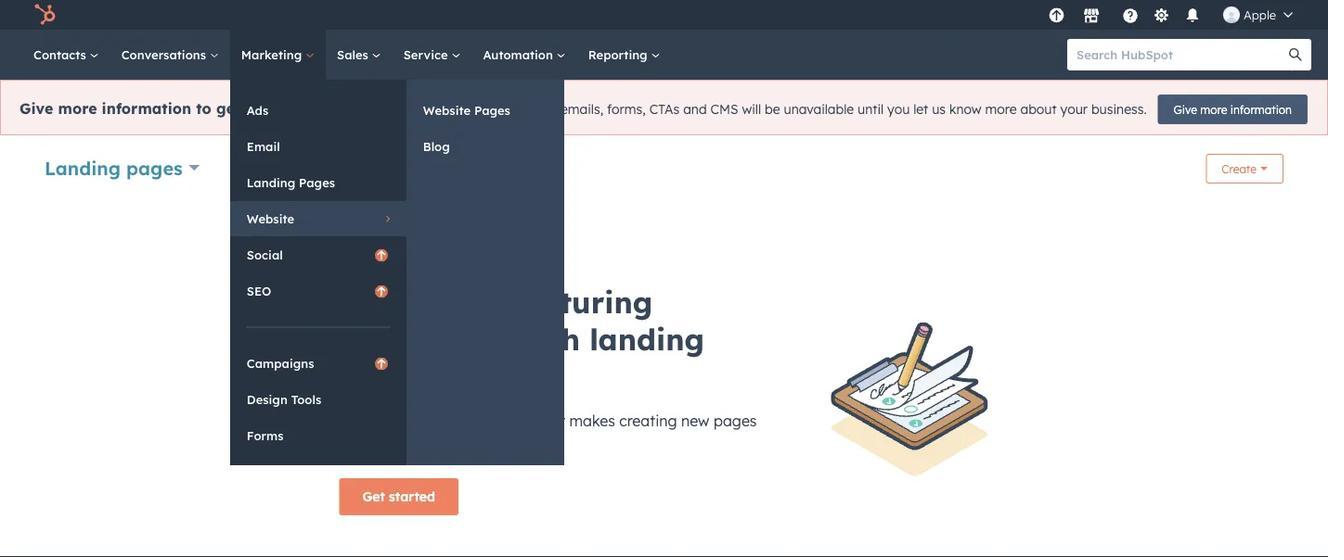 Task type: vqa. For each thing, say whether or not it's contained in the screenshot.
creating
yes



Task type: describe. For each thing, give the bounding box(es) containing it.
unavailable
[[784, 101, 854, 118]]

marketing link
[[230, 30, 326, 80]]

upgrade image
[[1048, 8, 1065, 25]]

features
[[433, 101, 486, 118]]

campaigns
[[339, 321, 506, 358]]

contacts
[[33, 47, 90, 62]]

your
[[1061, 101, 1088, 118]]

calling,
[[514, 101, 557, 118]]

tools
[[291, 392, 321, 407]]

automation link
[[472, 30, 577, 80]]

get
[[362, 489, 385, 505]]

marketplaces button
[[1072, 0, 1111, 30]]

pages inside build lead-capturing campaigns with landing pages
[[339, 358, 430, 395]]

sales link
[[326, 30, 392, 80]]

notifications button
[[1177, 0, 1209, 30]]

landing pages link
[[230, 165, 406, 200]]

campaigns link
[[230, 346, 406, 382]]

website pages link
[[406, 93, 564, 128]]

get started
[[362, 489, 435, 505]]

pages for website pages
[[474, 103, 510, 118]]

design tools link
[[230, 382, 406, 418]]

website link
[[230, 201, 406, 237]]

seo link
[[230, 274, 406, 309]]

conversations
[[121, 47, 210, 62]]

design tools
[[247, 392, 321, 407]]

create
[[1222, 162, 1257, 176]]

notifications image
[[1184, 8, 1201, 25]]

pages inside popup button
[[126, 156, 183, 180]]

email link
[[230, 129, 406, 164]]

conversations link
[[110, 30, 230, 80]]

hubspot's
[[339, 412, 411, 431]]

campaigns
[[247, 356, 314, 371]]

editor
[[524, 412, 565, 431]]

hubspot link
[[22, 4, 70, 26]]

apple button
[[1212, 0, 1304, 30]]

build
[[339, 284, 417, 321]]

give more information link
[[1158, 95, 1308, 124]]

social link
[[230, 238, 406, 273]]

us
[[932, 101, 946, 118]]

hubspot image
[[33, 4, 56, 26]]

website for website
[[247, 211, 294, 226]]

website pages
[[423, 103, 510, 118]]

and inside hubspot's drag-and-drop editor makes creating new pages fast and simple.
[[371, 435, 398, 454]]

more for give more information to get full access to hubspot
[[58, 100, 97, 118]]

get started button
[[339, 479, 458, 516]]

upgrade link
[[1045, 5, 1068, 25]]

settings link
[[1150, 5, 1173, 25]]

access
[[275, 100, 324, 118]]

service
[[403, 47, 451, 62]]

give for give more information to get full access to hubspot
[[19, 100, 53, 118]]

Search HubSpot search field
[[1067, 39, 1295, 71]]

contacts link
[[22, 30, 110, 80]]

information for give more information to get full access to hubspot
[[102, 100, 191, 118]]

makes
[[569, 412, 615, 431]]

cms
[[711, 101, 738, 118]]

1 horizontal spatial more
[[985, 101, 1017, 118]]

with
[[515, 321, 580, 358]]

build lead-capturing campaigns with landing pages
[[339, 284, 704, 395]]

creating
[[619, 412, 677, 431]]

forms,
[[607, 101, 646, 118]]

emails,
[[561, 101, 604, 118]]

give more information to get full access to hubspot
[[19, 100, 414, 118]]

email
[[247, 139, 280, 154]]

fast
[[339, 435, 366, 454]]

marketing
[[241, 47, 305, 62]]

landing for landing pages
[[45, 156, 121, 180]]

ads link
[[230, 93, 406, 128]]

blog
[[423, 139, 450, 154]]

ads
[[247, 103, 268, 118]]

pages for landing pages
[[299, 175, 335, 190]]

capturing
[[505, 284, 653, 321]]

simple.
[[402, 435, 450, 454]]

marketing menu
[[230, 80, 564, 466]]

about
[[1021, 101, 1057, 118]]

you
[[887, 101, 910, 118]]



Task type: locate. For each thing, give the bounding box(es) containing it.
1 vertical spatial and
[[371, 435, 398, 454]]

information inside give more information link
[[1231, 103, 1292, 116]]

give down search hubspot search field
[[1174, 103, 1197, 116]]

and-
[[454, 412, 487, 431]]

information
[[102, 100, 191, 118], [1231, 103, 1292, 116]]

help button
[[1115, 0, 1146, 30]]

0 horizontal spatial landing
[[45, 156, 121, 180]]

create button
[[1206, 154, 1284, 184]]

give more information
[[1174, 103, 1292, 116]]

let
[[914, 101, 929, 118]]

website up social
[[247, 211, 294, 226]]

pages
[[474, 103, 510, 118], [299, 175, 335, 190]]

blog link
[[406, 129, 564, 164]]

landing pages button
[[45, 155, 200, 181]]

website up blog
[[423, 103, 471, 118]]

give down contacts
[[19, 100, 53, 118]]

information for give more information
[[1231, 103, 1292, 116]]

0 horizontal spatial to
[[196, 100, 212, 118]]

seo
[[247, 284, 271, 299]]

to
[[196, 100, 212, 118], [329, 100, 344, 118]]

0 vertical spatial pages
[[474, 103, 510, 118]]

1 horizontal spatial to
[[329, 100, 344, 118]]

information down conversations
[[102, 100, 191, 118]]

0 horizontal spatial more
[[58, 100, 97, 118]]

0 vertical spatial website
[[423, 103, 471, 118]]

0 horizontal spatial give
[[19, 100, 53, 118]]

be
[[765, 101, 780, 118]]

ctas
[[649, 101, 680, 118]]

marketplaces image
[[1083, 8, 1100, 25]]

0 vertical spatial pages
[[126, 156, 183, 180]]

apple
[[1244, 7, 1276, 22]]

2 horizontal spatial pages
[[714, 412, 757, 431]]

sales
[[337, 47, 372, 62]]

landing inside popup button
[[45, 156, 121, 180]]

until
[[858, 101, 884, 118]]

will
[[742, 101, 761, 118]]

started
[[389, 489, 435, 505]]

more down search hubspot search field
[[1200, 103, 1228, 116]]

social
[[247, 247, 283, 263]]

full
[[246, 100, 270, 118]]

drop
[[487, 412, 520, 431]]

website
[[423, 103, 471, 118], [247, 211, 294, 226]]

0 horizontal spatial information
[[102, 100, 191, 118]]

1 horizontal spatial pages
[[474, 103, 510, 118]]

2 horizontal spatial more
[[1200, 103, 1228, 116]]

get
[[216, 100, 241, 118]]

and left cms
[[683, 101, 707, 118]]

more for give more information
[[1200, 103, 1228, 116]]

landing for landing pages
[[247, 175, 295, 190]]

1 horizontal spatial information
[[1231, 103, 1292, 116]]

hubspot
[[349, 100, 414, 118]]

website for website pages
[[423, 103, 471, 118]]

give for give more information
[[1174, 103, 1197, 116]]

1 vertical spatial pages
[[299, 175, 335, 190]]

1 vertical spatial pages
[[339, 358, 430, 395]]

landing pages
[[45, 156, 183, 180]]

landing
[[590, 321, 704, 358]]

new
[[681, 412, 710, 431]]

pages inside hubspot's drag-and-drop editor makes creating new pages fast and simple.
[[714, 412, 757, 431]]

2 to from the left
[[329, 100, 344, 118]]

drag-
[[415, 412, 454, 431]]

reporting
[[588, 47, 651, 62]]

1 vertical spatial website
[[247, 211, 294, 226]]

more
[[58, 100, 97, 118], [985, 101, 1017, 118], [1200, 103, 1228, 116]]

know
[[950, 101, 982, 118]]

0 horizontal spatial and
[[371, 435, 398, 454]]

1 to from the left
[[196, 100, 212, 118]]

features like calling, emails, forms, ctas and cms will be unavailable until you let us know more about your business.
[[433, 101, 1147, 118]]

1 horizontal spatial pages
[[339, 358, 430, 395]]

pages right new
[[714, 412, 757, 431]]

0 horizontal spatial website
[[247, 211, 294, 226]]

to left get
[[196, 100, 212, 118]]

1 horizontal spatial landing
[[247, 175, 295, 190]]

landing
[[45, 156, 121, 180], [247, 175, 295, 190]]

1 horizontal spatial and
[[683, 101, 707, 118]]

0 vertical spatial and
[[683, 101, 707, 118]]

to right access
[[329, 100, 344, 118]]

search image
[[1289, 48, 1302, 61]]

landing pages banner
[[45, 149, 1284, 191]]

and
[[683, 101, 707, 118], [371, 435, 398, 454]]

more down "contacts" link
[[58, 100, 97, 118]]

hubspot's drag-and-drop editor makes creating new pages fast and simple.
[[339, 412, 757, 454]]

design
[[247, 392, 288, 407]]

reporting link
[[577, 30, 672, 80]]

automation
[[483, 47, 557, 62]]

forms
[[247, 428, 284, 444]]

give
[[19, 100, 53, 118], [1174, 103, 1197, 116]]

business.
[[1092, 101, 1147, 118]]

apple menu
[[1043, 0, 1306, 30]]

lead-
[[426, 284, 505, 321]]

pages up hubspot's
[[339, 358, 430, 395]]

1 horizontal spatial website
[[423, 103, 471, 118]]

more right the "know"
[[985, 101, 1017, 118]]

like
[[490, 101, 510, 118]]

search button
[[1280, 39, 1312, 71]]

service link
[[392, 30, 472, 80]]

help image
[[1122, 8, 1139, 25]]

pages down email link
[[299, 175, 335, 190]]

1 horizontal spatial give
[[1174, 103, 1197, 116]]

landing inside "marketing" menu
[[247, 175, 295, 190]]

pages down give more information to get full access to hubspot
[[126, 156, 183, 180]]

0 horizontal spatial pages
[[299, 175, 335, 190]]

landing pages
[[247, 175, 335, 190]]

forms link
[[230, 419, 406, 454]]

settings image
[[1153, 8, 1170, 25]]

0 horizontal spatial pages
[[126, 156, 183, 180]]

information up the create popup button
[[1231, 103, 1292, 116]]

bob builder image
[[1223, 6, 1240, 23]]

and down hubspot's
[[371, 435, 398, 454]]

2 vertical spatial pages
[[714, 412, 757, 431]]

pages up blog link
[[474, 103, 510, 118]]

more inside give more information link
[[1200, 103, 1228, 116]]



